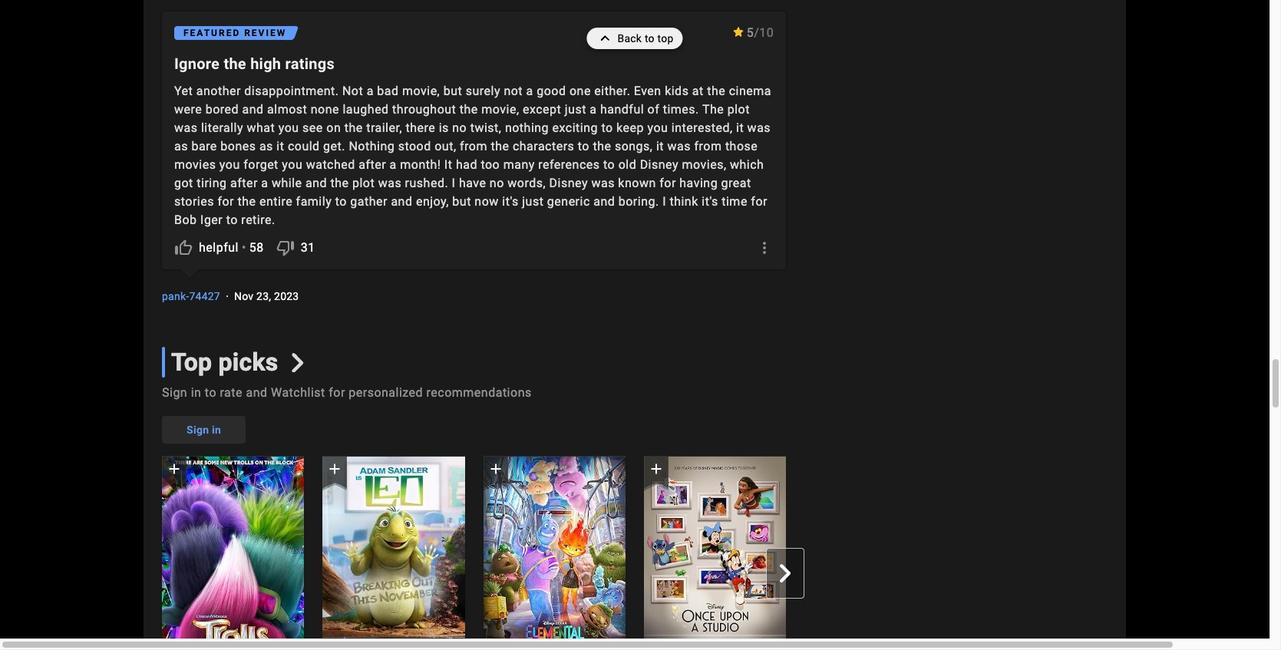 Task type: describe. For each thing, give the bounding box(es) containing it.
keep
[[616, 121, 644, 135]]

and up family
[[305, 176, 327, 190]]

1 from from the left
[[460, 139, 487, 154]]

and up what
[[242, 102, 264, 117]]

ignore the high ratings
[[174, 55, 335, 73]]

nov 23, 2023
[[234, 290, 299, 303]]

0 vertical spatial movie,
[[402, 84, 440, 98]]

handful
[[600, 102, 644, 117]]

for right "watchlist" on the left bottom of page
[[329, 386, 345, 400]]

for down tiring
[[218, 194, 234, 209]]

not
[[504, 84, 523, 98]]

almost
[[267, 102, 307, 117]]

yet
[[174, 84, 193, 98]]

2023
[[274, 290, 299, 303]]

4 group from the left
[[483, 456, 625, 650]]

1 vertical spatial just
[[522, 194, 544, 209]]

once upon a studio image
[[644, 456, 786, 650]]

1 horizontal spatial plot
[[727, 102, 750, 117]]

bad
[[377, 84, 399, 98]]

the down surely
[[460, 102, 478, 117]]

interested,
[[671, 121, 733, 135]]

songs,
[[615, 139, 653, 154]]

on
[[326, 121, 341, 135]]

pank-74427 button
[[162, 289, 220, 304]]

the
[[702, 102, 724, 117]]

trolls band together image
[[162, 456, 304, 650]]

chevron right inline image
[[776, 564, 795, 583]]

featured
[[183, 28, 240, 39]]

forget
[[243, 157, 278, 172]]

twist,
[[470, 121, 502, 135]]

month!
[[400, 157, 441, 172]]

were
[[174, 102, 202, 117]]

/
[[754, 25, 759, 40]]

0 vertical spatial disney
[[640, 157, 679, 172]]

to left 'keep'
[[601, 121, 613, 135]]

you down the almost on the left of the page
[[278, 121, 299, 135]]

sign in to rate and watchlist for personalized recommendations
[[162, 386, 532, 400]]

star inline image
[[733, 27, 745, 37]]

3 group from the left
[[323, 456, 465, 650]]

add image for leo image at the bottom of the page
[[326, 460, 344, 478]]

2 from from the left
[[694, 139, 722, 154]]

known
[[618, 176, 656, 190]]

was down were
[[174, 121, 198, 135]]

ignore
[[174, 55, 220, 73]]

think
[[670, 194, 698, 209]]

have
[[459, 176, 486, 190]]

for up think
[[659, 176, 676, 190]]

rushed.
[[405, 176, 448, 190]]

leo image
[[323, 456, 465, 650]]

to left old
[[603, 157, 615, 172]]

helpful
[[199, 240, 239, 255]]

1 it's from the left
[[502, 194, 519, 209]]

sign in button
[[162, 416, 246, 444]]

throughout
[[392, 102, 456, 117]]

laughed
[[343, 102, 389, 117]]

1 vertical spatial but
[[452, 194, 471, 209]]

great
[[721, 176, 751, 190]]

31
[[301, 240, 315, 255]]

2 it's from the left
[[702, 194, 718, 209]]

the down featured review
[[224, 55, 246, 73]]

bob
[[174, 213, 197, 227]]

6 group from the left
[[805, 456, 947, 650]]

movies
[[174, 157, 216, 172]]

except
[[523, 102, 561, 117]]

while
[[272, 176, 302, 190]]

you down bones
[[219, 157, 240, 172]]

is helpful image
[[174, 239, 193, 257]]

1 horizontal spatial it
[[656, 139, 664, 154]]

times.
[[663, 102, 699, 117]]

tiring
[[197, 176, 227, 190]]

to right iger
[[226, 213, 238, 227]]

the down watched on the top left of page
[[330, 176, 349, 190]]

another
[[196, 84, 241, 98]]

in for sign in
[[212, 424, 221, 436]]

in for sign in to rate and watchlist for personalized recommendations
[[191, 386, 201, 400]]

at
[[692, 84, 704, 98]]

2 horizontal spatial it
[[736, 121, 744, 135]]

surely
[[466, 84, 500, 98]]

got
[[174, 176, 193, 190]]

those
[[725, 139, 758, 154]]

boring.
[[618, 194, 659, 209]]

entire
[[259, 194, 293, 209]]

even
[[634, 84, 661, 98]]

having
[[679, 176, 718, 190]]

0 vertical spatial i
[[452, 176, 455, 190]]

1 group from the left
[[144, 456, 947, 650]]

to inside back to top button
[[645, 32, 655, 45]]

the up 'retire.'
[[238, 194, 256, 209]]

to left rate
[[205, 386, 216, 400]]

23,
[[256, 290, 271, 303]]

2 group from the left
[[162, 456, 304, 650]]

1 horizontal spatial after
[[359, 157, 386, 172]]

watchlist
[[271, 386, 325, 400]]

not
[[342, 84, 363, 98]]

review
[[244, 28, 286, 39]]

expand less image
[[596, 28, 617, 49]]

iger
[[200, 213, 223, 227]]

stood
[[398, 139, 431, 154]]

either.
[[594, 84, 630, 98]]

was up those
[[747, 121, 771, 135]]

0 vertical spatial but
[[443, 84, 462, 98]]

family
[[296, 194, 332, 209]]

yet another disappointment. not a bad movie, but surely not a good one either. even kids at the cinema were bored and almost none laughed throughout the movie, except just a handful of times. the plot was literally what you see on the trailer, there is no twist, nothing exciting to keep you interested, it was as bare bones as it could get. nothing stood out, from the characters to the songs, it was from those movies you forget you watched after a month! it had too many references to old disney movies, which got tiring after a while and the plot was rushed. i have no words, disney was known for having great stories for the entire family to gather and enjoy, but now it's just generic and boring. i think it's time for bob iger to retire.
[[174, 84, 771, 227]]

elemental image
[[483, 456, 625, 650]]

many
[[503, 157, 535, 172]]

references
[[538, 157, 600, 172]]

too
[[481, 157, 500, 172]]

and right rate
[[246, 386, 267, 400]]



Task type: vqa. For each thing, say whether or not it's contained in the screenshot.
the left the Disney
yes



Task type: locate. For each thing, give the bounding box(es) containing it.
10
[[759, 25, 774, 40]]

bones
[[221, 139, 256, 154]]

1 vertical spatial in
[[212, 424, 221, 436]]

it right songs,
[[656, 139, 664, 154]]

1 vertical spatial movie,
[[481, 102, 519, 117]]

plot down the cinema
[[727, 102, 750, 117]]

to down exciting
[[578, 139, 589, 154]]

words,
[[508, 176, 546, 190]]

after
[[359, 157, 386, 172], [230, 176, 258, 190]]

was up gather
[[378, 176, 402, 190]]

old
[[618, 157, 636, 172]]

movie, up the throughout
[[402, 84, 440, 98]]

it up those
[[736, 121, 744, 135]]

you down of
[[647, 121, 668, 135]]

from
[[460, 139, 487, 154], [694, 139, 722, 154]]

1 vertical spatial i
[[662, 194, 666, 209]]

exciting
[[552, 121, 598, 135]]

nov
[[234, 290, 254, 303]]

add image for once upon a studio image
[[647, 460, 665, 478]]

it's
[[502, 194, 519, 209], [702, 194, 718, 209]]

add image for trolls band together image on the bottom
[[165, 460, 183, 478]]

out,
[[435, 139, 456, 154]]

just up exciting
[[565, 102, 586, 117]]

watched
[[306, 157, 355, 172]]

as up the movies
[[174, 139, 188, 154]]

to right family
[[335, 194, 347, 209]]

from up had
[[460, 139, 487, 154]]

get.
[[323, 139, 345, 154]]

and left 'boring.'
[[593, 194, 615, 209]]

just
[[565, 102, 586, 117], [522, 194, 544, 209]]

sign inside button
[[187, 424, 209, 436]]

add image
[[165, 460, 183, 478], [326, 460, 344, 478], [647, 460, 665, 478]]

in down top
[[191, 386, 201, 400]]

the up "too"
[[491, 139, 509, 154]]

58
[[249, 240, 264, 255]]

top picks link
[[162, 347, 308, 378]]

time
[[722, 194, 747, 209]]

0 vertical spatial sign
[[162, 386, 187, 400]]

2 horizontal spatial add image
[[647, 460, 665, 478]]

1 vertical spatial sign
[[187, 424, 209, 436]]

1 horizontal spatial just
[[565, 102, 586, 117]]

movie,
[[402, 84, 440, 98], [481, 102, 519, 117]]

see
[[302, 121, 323, 135]]

in
[[191, 386, 201, 400], [212, 424, 221, 436]]

it left could
[[277, 139, 284, 154]]

after down nothing
[[359, 157, 386, 172]]

back
[[617, 32, 642, 45]]

no down "too"
[[490, 176, 504, 190]]

0 horizontal spatial it's
[[502, 194, 519, 209]]

paw patrol: the mighty movie image
[[805, 456, 947, 650]]

picks
[[218, 348, 278, 377]]

from up movies,
[[694, 139, 722, 154]]

as
[[174, 139, 188, 154], [259, 139, 273, 154]]

0 vertical spatial after
[[359, 157, 386, 172]]

5
[[747, 25, 754, 40]]

recommendations
[[426, 386, 532, 400]]

0 horizontal spatial disney
[[549, 176, 588, 190]]

the right "at"
[[707, 84, 726, 98]]

0 horizontal spatial after
[[230, 176, 258, 190]]

for right time
[[751, 194, 767, 209]]

but left surely
[[443, 84, 462, 98]]

i left have
[[452, 176, 455, 190]]

group
[[144, 456, 947, 650], [162, 456, 304, 650], [323, 456, 465, 650], [483, 456, 625, 650], [644, 456, 786, 650], [805, 456, 947, 650]]

generic
[[547, 194, 590, 209]]

1 vertical spatial disney
[[549, 176, 588, 190]]

0 vertical spatial in
[[191, 386, 201, 400]]

was down interested,
[[667, 139, 691, 154]]

in down rate
[[212, 424, 221, 436]]

and left enjoy,
[[391, 194, 413, 209]]

2 as from the left
[[259, 139, 273, 154]]

characters
[[513, 139, 574, 154]]

had
[[456, 157, 477, 172]]

2 add image from the left
[[326, 460, 344, 478]]

it
[[444, 157, 452, 172]]

enjoy,
[[416, 194, 449, 209]]

disappointment.
[[244, 84, 339, 98]]

disney
[[640, 157, 679, 172], [549, 176, 588, 190]]

cinema
[[729, 84, 771, 98]]

top
[[657, 32, 674, 45]]

it's right now
[[502, 194, 519, 209]]

3 add image from the left
[[647, 460, 665, 478]]

0 vertical spatial no
[[452, 121, 467, 135]]

1 horizontal spatial it's
[[702, 194, 718, 209]]

the left songs,
[[593, 139, 611, 154]]

1 add image from the left
[[165, 460, 183, 478]]

featured review
[[183, 28, 286, 39]]

rate
[[220, 386, 243, 400]]

but down have
[[452, 194, 471, 209]]

nothing
[[349, 139, 395, 154]]

1 horizontal spatial as
[[259, 139, 273, 154]]

1 horizontal spatial add image
[[326, 460, 344, 478]]

1 horizontal spatial no
[[490, 176, 504, 190]]

5 / 10
[[747, 25, 774, 40]]

1 vertical spatial no
[[490, 176, 504, 190]]

of
[[647, 102, 660, 117]]

chevron right inline image
[[288, 353, 308, 372]]

one
[[569, 84, 591, 98]]

as up forget at left top
[[259, 139, 273, 154]]

no right is
[[452, 121, 467, 135]]

1 vertical spatial plot
[[352, 176, 375, 190]]

5 group from the left
[[644, 456, 786, 650]]

0 horizontal spatial no
[[452, 121, 467, 135]]

0 horizontal spatial just
[[522, 194, 544, 209]]

was
[[174, 121, 198, 135], [747, 121, 771, 135], [667, 139, 691, 154], [378, 176, 402, 190], [591, 176, 615, 190]]

a
[[367, 84, 374, 98], [526, 84, 533, 98], [590, 102, 597, 117], [390, 157, 397, 172], [261, 176, 268, 190]]

none
[[311, 102, 339, 117]]

sign for sign in to rate and watchlist for personalized recommendations
[[162, 386, 187, 400]]

•
[[242, 240, 246, 255]]

high
[[250, 55, 281, 73]]

1 horizontal spatial disney
[[640, 157, 679, 172]]

helpful • 58
[[199, 240, 264, 255]]

pank-
[[162, 290, 189, 303]]

74427
[[189, 290, 220, 303]]

disney up the known
[[640, 157, 679, 172]]

is
[[439, 121, 449, 135]]

0 horizontal spatial as
[[174, 139, 188, 154]]

1 as from the left
[[174, 139, 188, 154]]

stories
[[174, 194, 214, 209]]

gather
[[350, 194, 388, 209]]

top picks
[[171, 348, 278, 377]]

0 horizontal spatial plot
[[352, 176, 375, 190]]

now
[[475, 194, 499, 209]]

0 horizontal spatial i
[[452, 176, 455, 190]]

you up while
[[282, 157, 303, 172]]

in inside button
[[212, 424, 221, 436]]

0 horizontal spatial from
[[460, 139, 487, 154]]

was left the known
[[591, 176, 615, 190]]

0 vertical spatial just
[[565, 102, 586, 117]]

add image
[[486, 460, 505, 478]]

to left top
[[645, 32, 655, 45]]

movie, down not
[[481, 102, 519, 117]]

could
[[288, 139, 320, 154]]

which
[[730, 157, 764, 172]]

and
[[242, 102, 264, 117], [305, 176, 327, 190], [391, 194, 413, 209], [593, 194, 615, 209], [246, 386, 267, 400]]

more options image
[[755, 239, 774, 257]]

disney up generic in the top left of the page
[[549, 176, 588, 190]]

1 horizontal spatial i
[[662, 194, 666, 209]]

sign
[[162, 386, 187, 400], [187, 424, 209, 436]]

after down forget at left top
[[230, 176, 258, 190]]

0 horizontal spatial movie,
[[402, 84, 440, 98]]

it's down having on the right top
[[702, 194, 718, 209]]

kids
[[665, 84, 689, 98]]

1 vertical spatial after
[[230, 176, 258, 190]]

0 vertical spatial plot
[[727, 102, 750, 117]]

the right on
[[344, 121, 363, 135]]

0 horizontal spatial add image
[[165, 460, 183, 478]]

0 horizontal spatial in
[[191, 386, 201, 400]]

pank-74427
[[162, 290, 220, 303]]

1 horizontal spatial movie,
[[481, 102, 519, 117]]

back to top
[[617, 32, 674, 45]]

sign for sign in
[[187, 424, 209, 436]]

bored
[[205, 102, 239, 117]]

1 horizontal spatial in
[[212, 424, 221, 436]]

the
[[224, 55, 246, 73], [707, 84, 726, 98], [460, 102, 478, 117], [344, 121, 363, 135], [491, 139, 509, 154], [593, 139, 611, 154], [330, 176, 349, 190], [238, 194, 256, 209]]

just down 'words,'
[[522, 194, 544, 209]]

i left think
[[662, 194, 666, 209]]

is not helpful image
[[276, 239, 295, 257]]

i
[[452, 176, 455, 190], [662, 194, 666, 209]]

plot
[[727, 102, 750, 117], [352, 176, 375, 190]]

plot up gather
[[352, 176, 375, 190]]

there
[[406, 121, 435, 135]]

back to top button
[[587, 28, 683, 49]]

good
[[537, 84, 566, 98]]

movies,
[[682, 157, 726, 172]]

trailer,
[[366, 121, 402, 135]]

0 horizontal spatial it
[[277, 139, 284, 154]]

personalized
[[349, 386, 423, 400]]

bare
[[191, 139, 217, 154]]

1 horizontal spatial from
[[694, 139, 722, 154]]



